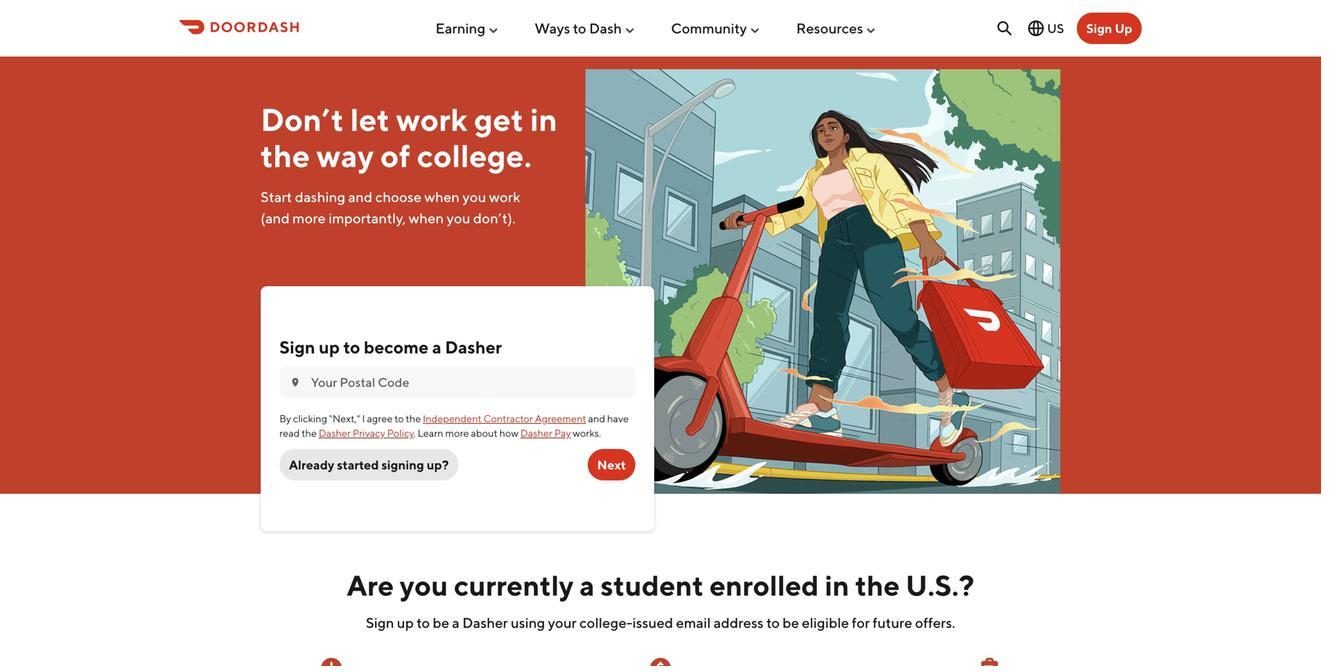 Task type: describe. For each thing, give the bounding box(es) containing it.
the up future
[[855, 569, 900, 602]]

by clicking "next," i agree to the independent contractor agreement
[[279, 413, 586, 425]]

offers.
[[915, 614, 955, 631]]

learn
[[418, 427, 443, 439]]

a for be
[[452, 614, 460, 631]]

work inside don't let work get in the way of college.
[[396, 101, 468, 138]]

us
[[1047, 21, 1064, 36]]

1 be from the left
[[433, 614, 449, 631]]

the inside the and have read the
[[302, 427, 317, 439]]

agreement
[[535, 413, 586, 425]]

sign for sign up to become a dasher
[[279, 337, 315, 357]]

of
[[380, 137, 410, 174]]

resources
[[796, 20, 863, 37]]

dasher privacy policy . learn more about how dasher pay works.
[[319, 427, 601, 439]]

ways
[[535, 20, 570, 37]]

more inside start dashing and choose when you work (and more importantly, when you don't).
[[292, 210, 326, 226]]

2 be from the left
[[783, 614, 799, 631]]

college-
[[580, 614, 633, 631]]

by
[[279, 413, 291, 425]]

started
[[337, 457, 379, 472]]

start dashing and choose when you work (and more importantly, when you don't).
[[261, 188, 520, 226]]

globe line image
[[1027, 19, 1046, 38]]

signing
[[381, 457, 424, 472]]

don't
[[261, 101, 344, 138]]

policy
[[387, 427, 414, 439]]

dashing
[[295, 188, 345, 205]]

sign up to be a dasher using your college-issued email address to be eligible for future offers.
[[366, 614, 955, 631]]

earning
[[436, 20, 485, 37]]

pay
[[554, 427, 571, 439]]

are you currently a student enrolled in the u.s.?
[[347, 569, 975, 602]]

"next,"
[[329, 413, 360, 425]]

Your Postal Code text field
[[311, 374, 626, 391]]

privacy
[[353, 427, 385, 439]]

0 vertical spatial when
[[424, 188, 460, 205]]

already started signing up? button
[[279, 449, 458, 481]]

dasher pay link
[[520, 427, 571, 439]]

u.s.?
[[906, 569, 975, 602]]

ways to dash link
[[535, 13, 636, 43]]

2 horizontal spatial a
[[580, 569, 595, 602]]

let
[[350, 101, 390, 138]]

works.
[[573, 427, 601, 439]]

dasher down "next,"
[[319, 427, 351, 439]]

college.
[[417, 137, 532, 174]]

money circle enabled fill image
[[648, 656, 673, 666]]

eligible
[[802, 614, 849, 631]]

up for be
[[397, 614, 414, 631]]

dasher left using
[[462, 614, 508, 631]]

order hotbag fill image
[[977, 656, 1002, 666]]

the up .
[[406, 413, 421, 425]]

location pin image
[[289, 376, 301, 389]]

1 vertical spatial more
[[445, 427, 469, 439]]

dasher up your postal code text field
[[445, 337, 502, 357]]

are
[[347, 569, 394, 602]]



Task type: vqa. For each thing, say whether or not it's contained in the screenshot.
USING on the bottom left of page
yes



Task type: locate. For each thing, give the bounding box(es) containing it.
1 vertical spatial a
[[580, 569, 595, 602]]

and up the works.
[[588, 413, 605, 425]]

sign down are at bottom left
[[366, 614, 394, 631]]

using
[[511, 614, 545, 631]]

1 vertical spatial and
[[588, 413, 605, 425]]

and inside start dashing and choose when you work (and more importantly, when you don't).
[[348, 188, 373, 205]]

0 vertical spatial up
[[319, 337, 340, 357]]

address
[[714, 614, 764, 631]]

student
[[601, 569, 704, 602]]

more
[[292, 210, 326, 226], [445, 427, 469, 439]]

about
[[471, 427, 498, 439]]

0 vertical spatial and
[[348, 188, 373, 205]]

agree
[[367, 413, 393, 425]]

the up start
[[261, 137, 310, 174]]

the down clicking on the left of the page
[[302, 427, 317, 439]]

have
[[607, 413, 629, 425]]

sign inside button
[[1086, 21, 1112, 36]]

up
[[1115, 21, 1132, 36]]

community
[[671, 20, 747, 37]]

to
[[573, 20, 586, 37], [343, 337, 360, 357], [395, 413, 404, 425], [417, 614, 430, 631], [766, 614, 780, 631]]

and have read the
[[279, 413, 629, 439]]

contractor
[[484, 413, 533, 425]]

0 horizontal spatial work
[[396, 101, 468, 138]]

dx illustration scooter image
[[586, 69, 1061, 494]]

future
[[873, 614, 912, 631]]

email
[[676, 614, 711, 631]]

ways to dash
[[535, 20, 622, 37]]

sign for sign up to be a dasher using your college-issued email address to be eligible for future offers.
[[366, 614, 394, 631]]

1 horizontal spatial work
[[489, 188, 520, 205]]

work inside start dashing and choose when you work (and more importantly, when you don't).
[[489, 188, 520, 205]]

when right 'choose'
[[424, 188, 460, 205]]

1 horizontal spatial up
[[397, 614, 414, 631]]

already
[[289, 457, 334, 472]]

you
[[463, 188, 486, 205], [447, 210, 470, 226], [400, 569, 448, 602]]

get
[[474, 101, 524, 138]]

sign left up
[[1086, 21, 1112, 36]]

be
[[433, 614, 449, 631], [783, 614, 799, 631]]

the inside don't let work get in the way of college.
[[261, 137, 310, 174]]

0 horizontal spatial be
[[433, 614, 449, 631]]

dasher privacy policy link
[[319, 427, 414, 439]]

1 vertical spatial in
[[825, 569, 850, 602]]

you up don't).
[[463, 188, 486, 205]]

independent
[[423, 413, 482, 425]]

1 horizontal spatial be
[[783, 614, 799, 631]]

work
[[396, 101, 468, 138], [489, 188, 520, 205]]

dasher left pay
[[520, 427, 553, 439]]

start
[[261, 188, 292, 205]]

2 horizontal spatial sign
[[1086, 21, 1112, 36]]

0 vertical spatial more
[[292, 210, 326, 226]]

next
[[597, 457, 626, 472]]

in right the get at the top of page
[[530, 101, 558, 138]]

1 vertical spatial sign
[[279, 337, 315, 357]]

and
[[348, 188, 373, 205], [588, 413, 605, 425]]

how
[[499, 427, 519, 439]]

when
[[424, 188, 460, 205], [409, 210, 444, 226]]

enrolled
[[710, 569, 819, 602]]

become
[[364, 337, 429, 357]]

more down the dashing at left
[[292, 210, 326, 226]]

a right become
[[432, 337, 441, 357]]

a down currently
[[452, 614, 460, 631]]

0 horizontal spatial more
[[292, 210, 326, 226]]

sign for sign up
[[1086, 21, 1112, 36]]

0 vertical spatial work
[[396, 101, 468, 138]]

work up don't).
[[489, 188, 520, 205]]

2 vertical spatial you
[[400, 569, 448, 602]]

1 vertical spatial you
[[447, 210, 470, 226]]

currently
[[454, 569, 574, 602]]

up for become
[[319, 337, 340, 357]]

you left don't).
[[447, 210, 470, 226]]

1 vertical spatial when
[[409, 210, 444, 226]]

and inside the and have read the
[[588, 413, 605, 425]]

don't let work get in the way of college.
[[261, 101, 558, 174]]

issued
[[633, 614, 673, 631]]

0 vertical spatial in
[[530, 101, 558, 138]]

community link
[[671, 13, 761, 43]]

sign up button
[[1077, 13, 1142, 44]]

clicking
[[293, 413, 327, 425]]

your
[[548, 614, 577, 631]]

next button
[[588, 449, 635, 481]]

in up eligible
[[825, 569, 850, 602]]

the
[[261, 137, 310, 174], [406, 413, 421, 425], [302, 427, 317, 439], [855, 569, 900, 602]]

importantly,
[[329, 210, 406, 226]]

up
[[319, 337, 340, 357], [397, 614, 414, 631]]

dash
[[589, 20, 622, 37]]

2 vertical spatial sign
[[366, 614, 394, 631]]

for
[[852, 614, 870, 631]]

dasher
[[445, 337, 502, 357], [319, 427, 351, 439], [520, 427, 553, 439], [462, 614, 508, 631]]

a up the college-
[[580, 569, 595, 602]]

work right let
[[396, 101, 468, 138]]

time fill image
[[319, 656, 344, 666]]

sign up to become a dasher
[[279, 337, 502, 357]]

choose
[[375, 188, 422, 205]]

when down 'choose'
[[409, 210, 444, 226]]

1 horizontal spatial more
[[445, 427, 469, 439]]

(and
[[261, 210, 290, 226]]

sign
[[1086, 21, 1112, 36], [279, 337, 315, 357], [366, 614, 394, 631]]

read
[[279, 427, 300, 439]]

0 horizontal spatial sign
[[279, 337, 315, 357]]

1 horizontal spatial a
[[452, 614, 460, 631]]

a for become
[[432, 337, 441, 357]]

don't).
[[473, 210, 516, 226]]

up?
[[427, 457, 449, 472]]

0 horizontal spatial in
[[530, 101, 558, 138]]

0 vertical spatial sign
[[1086, 21, 1112, 36]]

sign up location pin icon
[[279, 337, 315, 357]]

0 horizontal spatial up
[[319, 337, 340, 357]]

sign up
[[1086, 21, 1132, 36]]

1 vertical spatial up
[[397, 614, 414, 631]]

0 horizontal spatial and
[[348, 188, 373, 205]]

already started signing up?
[[289, 457, 449, 472]]

1 horizontal spatial and
[[588, 413, 605, 425]]

1 horizontal spatial sign
[[366, 614, 394, 631]]

resources link
[[796, 13, 877, 43]]

and up importantly,
[[348, 188, 373, 205]]

earning link
[[436, 13, 500, 43]]

.
[[414, 427, 416, 439]]

in
[[530, 101, 558, 138], [825, 569, 850, 602]]

1 horizontal spatial in
[[825, 569, 850, 602]]

0 vertical spatial a
[[432, 337, 441, 357]]

way
[[317, 137, 374, 174]]

independent contractor agreement link
[[423, 413, 586, 425]]

2 vertical spatial a
[[452, 614, 460, 631]]

0 horizontal spatial a
[[432, 337, 441, 357]]

i
[[362, 413, 365, 425]]

a
[[432, 337, 441, 357], [580, 569, 595, 602], [452, 614, 460, 631]]

in inside don't let work get in the way of college.
[[530, 101, 558, 138]]

1 vertical spatial work
[[489, 188, 520, 205]]

more down independent
[[445, 427, 469, 439]]

you right are at bottom left
[[400, 569, 448, 602]]

0 vertical spatial you
[[463, 188, 486, 205]]



